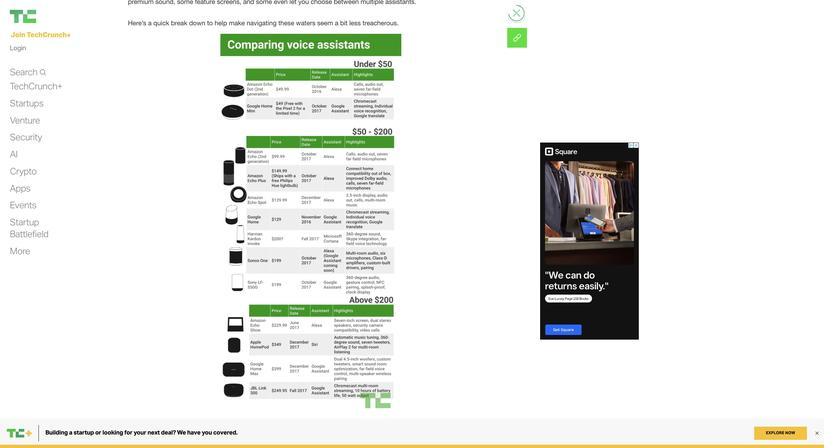 Task type: vqa. For each thing, say whether or not it's contained in the screenshot.
TechCrunch
yes



Task type: locate. For each thing, give the bounding box(es) containing it.
security link
[[10, 131, 42, 143]]

x link
[[508, 28, 527, 48]]

venture
[[10, 114, 40, 126]]

a left bit
[[335, 19, 339, 27]]

battlefield
[[10, 228, 49, 240]]

share on linkedin image
[[508, 28, 527, 48]]

techcrunch image
[[10, 10, 36, 23]]

startup
[[10, 217, 39, 228]]

more link
[[10, 245, 30, 257]]

these
[[278, 19, 294, 27]]

+
[[67, 31, 71, 39]]

0 horizontal spatial a
[[148, 19, 152, 27]]

facebook link
[[508, 28, 527, 48]]

advertisement region
[[541, 143, 639, 340]]

events link
[[10, 200, 36, 211]]

join techcrunch +
[[11, 30, 71, 39]]

1 horizontal spatial a
[[335, 19, 339, 27]]

[infogram version]
[[128, 429, 180, 437]]

a left quick
[[148, 19, 152, 27]]

events
[[10, 200, 36, 211]]

startup battlefield link
[[10, 217, 49, 240]]

treacherous.
[[363, 19, 399, 27]]

techcrunch link
[[10, 10, 76, 23]]

linkedin link
[[508, 28, 527, 48]]

startups
[[10, 97, 44, 109]]

crypto
[[10, 166, 37, 177]]

join
[[11, 30, 25, 39]]

waters
[[296, 19, 316, 27]]

a
[[148, 19, 152, 27], [335, 19, 339, 27]]

copy share link image
[[508, 28, 527, 48]]

apps
[[10, 183, 31, 194]]

ai link
[[10, 148, 18, 160]]

help
[[215, 19, 227, 27]]

close screen image
[[513, 10, 520, 17]]

search image
[[39, 69, 46, 76]]

to
[[207, 19, 213, 27]]

mail link
[[508, 28, 527, 48]]

security
[[10, 131, 42, 143]]

ai
[[10, 148, 18, 160]]

seem
[[317, 19, 333, 27]]

2 a from the left
[[335, 19, 339, 27]]

copy share link link
[[508, 28, 527, 48]]

techcrunch+ link
[[10, 80, 63, 92]]

here's a quick break down to help make navigating these waters seem a bit less treacherous.
[[128, 19, 399, 27]]

version]
[[157, 429, 180, 437]]

[infogram
[[128, 429, 156, 437]]

login
[[10, 44, 26, 52]]

less
[[349, 19, 361, 27]]

venture link
[[10, 114, 40, 126]]

share on facebook image
[[508, 28, 527, 48]]

share over email image
[[508, 28, 527, 48]]



Task type: describe. For each thing, give the bounding box(es) containing it.
quick
[[153, 19, 169, 27]]

techcrunch+
[[10, 80, 63, 92]]

1 a from the left
[[148, 19, 152, 27]]

crypto link
[[10, 166, 37, 177]]

apps link
[[10, 183, 31, 194]]

reddit link
[[508, 28, 527, 48]]

share on x image
[[508, 28, 527, 48]]

share on reddit image
[[508, 28, 527, 48]]

login link
[[10, 42, 26, 54]]

techcrunch
[[27, 30, 67, 39]]

more
[[10, 245, 30, 257]]

close screen button
[[509, 5, 525, 21]]

here's
[[128, 19, 146, 27]]

search
[[10, 66, 37, 78]]

bit
[[340, 19, 348, 27]]

[infogram version] link
[[128, 429, 180, 437]]

down
[[189, 19, 205, 27]]

make
[[229, 19, 245, 27]]

startup battlefield
[[10, 217, 49, 240]]

navigating
[[247, 19, 277, 27]]

startups link
[[10, 97, 44, 109]]

break
[[171, 19, 187, 27]]



